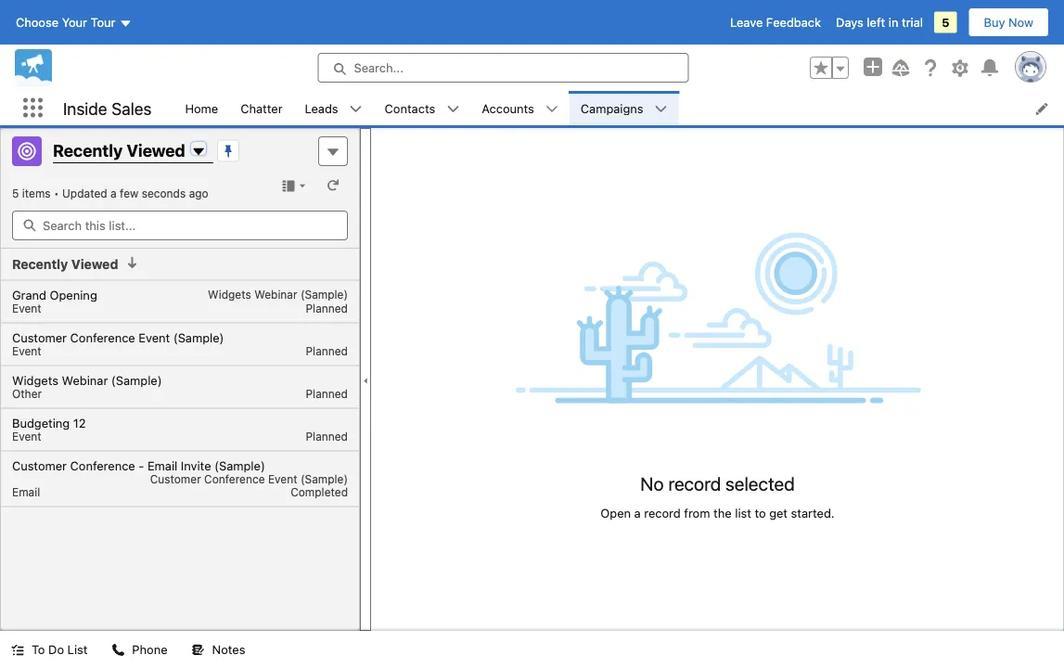Task type: locate. For each thing, give the bounding box(es) containing it.
sales
[[112, 98, 152, 118]]

None search field
[[12, 211, 348, 240]]

webinar
[[254, 288, 298, 301], [62, 374, 108, 388]]

1 vertical spatial record
[[644, 506, 681, 520]]

0 vertical spatial 5
[[942, 15, 950, 29]]

group
[[810, 57, 849, 79]]

0 horizontal spatial 5
[[12, 187, 19, 200]]

•
[[54, 187, 59, 200]]

record down no
[[644, 506, 681, 520]]

a inside no record selected "main content"
[[635, 506, 641, 520]]

text default image inside to do list button
[[11, 644, 24, 657]]

record
[[669, 472, 721, 494], [644, 506, 681, 520]]

0 vertical spatial viewed
[[127, 140, 185, 160]]

leave
[[731, 15, 763, 29]]

email right the -
[[148, 459, 178, 473]]

0 vertical spatial recently viewed
[[53, 140, 185, 160]]

widgets
[[208, 288, 251, 301], [12, 374, 58, 388]]

12
[[73, 416, 86, 430]]

text default image
[[546, 103, 559, 116], [655, 103, 668, 116], [192, 644, 205, 657]]

customer down the budgeting
[[12, 459, 67, 473]]

1 horizontal spatial a
[[635, 506, 641, 520]]

a
[[111, 187, 117, 200], [635, 506, 641, 520]]

0 horizontal spatial widgets webinar (sample)
[[12, 374, 162, 388]]

1 vertical spatial 5
[[12, 187, 19, 200]]

0 vertical spatial widgets
[[208, 288, 251, 301]]

your
[[62, 15, 87, 29]]

recently viewed
[[53, 140, 185, 160], [12, 257, 118, 272]]

leave feedback
[[731, 15, 821, 29]]

campaigns list item
[[570, 91, 679, 125]]

widgets webinar (sample)
[[208, 288, 348, 301], [12, 374, 162, 388]]

recently viewed up opening
[[12, 257, 118, 272]]

from
[[684, 506, 710, 520]]

opening
[[50, 288, 97, 302]]

text default image down the search recently viewed list view. search field
[[126, 256, 139, 269]]

text default image right contacts
[[447, 103, 460, 116]]

0 horizontal spatial text default image
[[192, 644, 205, 657]]

choose your tour
[[16, 15, 116, 29]]

customer
[[12, 331, 67, 345], [12, 459, 67, 473], [150, 473, 201, 486]]

do
[[48, 643, 64, 657]]

widgets up the budgeting
[[12, 374, 58, 388]]

none search field inside recently viewed|campaigns|list view element
[[12, 211, 348, 240]]

text default image inside accounts list item
[[546, 103, 559, 116]]

1 horizontal spatial email
[[148, 459, 178, 473]]

0 horizontal spatial email
[[12, 486, 40, 499]]

email
[[148, 459, 178, 473], [12, 486, 40, 499]]

4 planned from the top
[[306, 430, 348, 443]]

text default image right accounts
[[546, 103, 559, 116]]

conference for event
[[70, 331, 135, 345]]

3 planned from the top
[[306, 388, 348, 401]]

2 planned from the top
[[306, 345, 348, 358]]

conference
[[70, 331, 135, 345], [70, 459, 135, 473], [204, 473, 265, 486]]

1 vertical spatial a
[[635, 506, 641, 520]]

a left few
[[111, 187, 117, 200]]

list
[[174, 91, 1065, 125]]

conference left the -
[[70, 459, 135, 473]]

to do list button
[[0, 631, 99, 668]]

conference for -
[[70, 459, 135, 473]]

selected
[[726, 472, 795, 494]]

viewed
[[127, 140, 185, 160], [71, 257, 118, 272]]

phone
[[132, 643, 168, 657]]

text default image inside "phone" button
[[112, 644, 125, 657]]

recently viewed down inside sales on the top left of page
[[53, 140, 185, 160]]

0 vertical spatial record
[[669, 472, 721, 494]]

customer down grand
[[12, 331, 67, 345]]

inside
[[63, 98, 107, 118]]

text default image right leads
[[350, 103, 363, 116]]

1 horizontal spatial webinar
[[254, 288, 298, 301]]

recently viewed status
[[12, 187, 62, 200]]

no record selected
[[641, 472, 795, 494]]

1 horizontal spatial 5
[[942, 15, 950, 29]]

5 right trial
[[942, 15, 950, 29]]

leads list item
[[294, 91, 374, 125]]

completed
[[291, 486, 348, 499]]

5 left items
[[12, 187, 19, 200]]

-
[[139, 459, 144, 473]]

0 horizontal spatial a
[[111, 187, 117, 200]]

0 vertical spatial email
[[148, 459, 178, 473]]

widgets down the search recently viewed list view. search field
[[208, 288, 251, 301]]

record up from
[[669, 472, 721, 494]]

0 horizontal spatial viewed
[[71, 257, 118, 272]]

conference down opening
[[70, 331, 135, 345]]

0 vertical spatial widgets webinar (sample)
[[208, 288, 348, 301]]

no record selected main content
[[371, 128, 1065, 631]]

left
[[867, 15, 886, 29]]

customer conference event (sample)
[[12, 331, 224, 345]]

planned
[[306, 302, 348, 315], [306, 345, 348, 358], [306, 388, 348, 401], [306, 430, 348, 443]]

text default image for accounts
[[546, 103, 559, 116]]

accounts list item
[[471, 91, 570, 125]]

a right open
[[635, 506, 641, 520]]

viewed up seconds at left
[[127, 140, 185, 160]]

text default image inside the campaigns list item
[[655, 103, 668, 116]]

no
[[641, 472, 664, 494]]

1 horizontal spatial text default image
[[546, 103, 559, 116]]

text default image
[[350, 103, 363, 116], [447, 103, 460, 116], [126, 256, 139, 269], [11, 644, 24, 657], [112, 644, 125, 657]]

event
[[12, 302, 41, 315], [139, 331, 170, 345], [12, 345, 41, 358], [12, 430, 41, 443], [268, 473, 298, 486]]

1 vertical spatial email
[[12, 486, 40, 499]]

notes
[[212, 643, 245, 657]]

accounts
[[482, 101, 534, 115]]

notes button
[[181, 631, 257, 668]]

email inside "customer conference - email invite (sample) customer conference event (sample)"
[[148, 459, 178, 473]]

started.
[[791, 506, 835, 520]]

0 vertical spatial recently
[[53, 140, 123, 160]]

recently viewed|campaigns|list view element
[[0, 128, 360, 631]]

items
[[22, 187, 51, 200]]

invite
[[181, 459, 211, 473]]

(sample)
[[301, 288, 348, 301], [173, 331, 224, 345], [111, 374, 162, 388], [215, 459, 265, 473], [301, 473, 348, 486]]

text default image left notes
[[192, 644, 205, 657]]

search...
[[354, 61, 404, 75]]

leads
[[305, 101, 338, 115]]

0 vertical spatial webinar
[[254, 288, 298, 301]]

1 vertical spatial widgets webinar (sample)
[[12, 374, 162, 388]]

now
[[1009, 15, 1034, 29]]

1 horizontal spatial widgets webinar (sample)
[[208, 288, 348, 301]]

customer right the -
[[150, 473, 201, 486]]

buy
[[984, 15, 1006, 29]]

1 horizontal spatial viewed
[[127, 140, 185, 160]]

text default image left to in the bottom of the page
[[11, 644, 24, 657]]

email down the budgeting
[[12, 486, 40, 499]]

recently down inside
[[53, 140, 123, 160]]

5 inside recently viewed|campaigns|list view element
[[12, 187, 19, 200]]

0 vertical spatial a
[[111, 187, 117, 200]]

2 horizontal spatial text default image
[[655, 103, 668, 116]]

leave feedback link
[[731, 15, 821, 29]]

text default image right campaigns
[[655, 103, 668, 116]]

viewed up opening
[[71, 257, 118, 272]]

recently up grand
[[12, 257, 68, 272]]

trial
[[902, 15, 924, 29]]

text default image left 'phone' at the bottom left of the page
[[112, 644, 125, 657]]

1 vertical spatial viewed
[[71, 257, 118, 272]]

buy now button
[[969, 7, 1050, 37]]

0 horizontal spatial widgets
[[12, 374, 58, 388]]

5
[[942, 15, 950, 29], [12, 187, 19, 200]]

recently
[[53, 140, 123, 160], [12, 257, 68, 272]]

1 vertical spatial webinar
[[62, 374, 108, 388]]

grand opening
[[12, 288, 97, 302]]

customer conference - email invite (sample) customer conference event (sample)
[[12, 459, 348, 486]]

budgeting
[[12, 416, 70, 430]]



Task type: describe. For each thing, give the bounding box(es) containing it.
leads link
[[294, 91, 350, 125]]

campaigns link
[[570, 91, 655, 125]]

ago
[[189, 187, 209, 200]]

choose
[[16, 15, 59, 29]]

updated
[[62, 187, 107, 200]]

open
[[601, 506, 631, 520]]

open a record from the list to get started.
[[601, 506, 835, 520]]

list
[[735, 506, 752, 520]]

to
[[755, 506, 766, 520]]

planned for customer conference event (sample)
[[306, 345, 348, 358]]

customer for customer conference - email invite (sample) customer conference event (sample)
[[12, 459, 67, 473]]

Search Recently Viewed list view. search field
[[12, 211, 348, 240]]

chatter link
[[229, 91, 294, 125]]

5 for 5
[[942, 15, 950, 29]]

days
[[836, 15, 864, 29]]

list
[[67, 643, 88, 657]]

text default image inside 'leads' list item
[[350, 103, 363, 116]]

to
[[32, 643, 45, 657]]

text default image inside recently viewed|campaigns|list view element
[[126, 256, 139, 269]]

5 items • updated a few seconds ago
[[12, 187, 209, 200]]

campaigns image
[[12, 136, 42, 166]]

tour
[[91, 15, 116, 29]]

1 planned from the top
[[306, 302, 348, 315]]

planned for widgets webinar (sample)
[[306, 388, 348, 401]]

search... button
[[318, 53, 689, 83]]

accounts link
[[471, 91, 546, 125]]

seconds
[[142, 187, 186, 200]]

5 for 5 items • updated a few seconds ago
[[12, 187, 19, 200]]

budgeting 12
[[12, 416, 86, 430]]

the
[[714, 506, 732, 520]]

text default image inside contacts list item
[[447, 103, 460, 116]]

planned for budgeting 12
[[306, 430, 348, 443]]

customer for customer conference event (sample)
[[12, 331, 67, 345]]

other
[[12, 388, 42, 401]]

buy now
[[984, 15, 1034, 29]]

chatter
[[241, 101, 283, 115]]

text default image for campaigns
[[655, 103, 668, 116]]

0 horizontal spatial webinar
[[62, 374, 108, 388]]

conference left 'completed'
[[204, 473, 265, 486]]

choose your tour button
[[15, 7, 133, 37]]

to do list
[[32, 643, 88, 657]]

home
[[185, 101, 218, 115]]

few
[[120, 187, 139, 200]]

1 vertical spatial widgets
[[12, 374, 58, 388]]

contacts list item
[[374, 91, 471, 125]]

inside sales
[[63, 98, 152, 118]]

get
[[770, 506, 788, 520]]

contacts link
[[374, 91, 447, 125]]

1 horizontal spatial widgets
[[208, 288, 251, 301]]

phone button
[[101, 631, 179, 668]]

campaigns
[[581, 101, 644, 115]]

text default image inside notes button
[[192, 644, 205, 657]]

grand
[[12, 288, 46, 302]]

list containing home
[[174, 91, 1065, 125]]

in
[[889, 15, 899, 29]]

contacts
[[385, 101, 436, 115]]

select an item from this list to open it. list box
[[1, 281, 359, 507]]

1 vertical spatial recently
[[12, 257, 68, 272]]

days left in trial
[[836, 15, 924, 29]]

home link
[[174, 91, 229, 125]]

event inside "customer conference - email invite (sample) customer conference event (sample)"
[[268, 473, 298, 486]]

feedback
[[767, 15, 821, 29]]

1 vertical spatial recently viewed
[[12, 257, 118, 272]]



Task type: vqa. For each thing, say whether or not it's contained in the screenshot.
bottom "email"
yes



